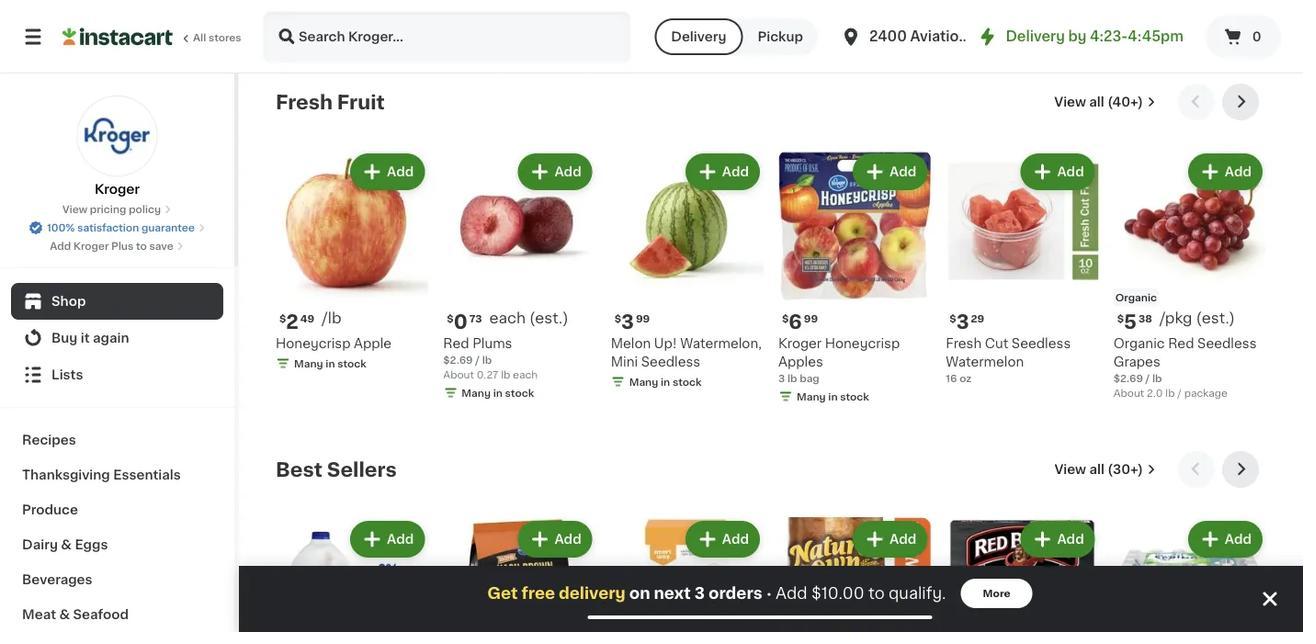 Task type: vqa. For each thing, say whether or not it's contained in the screenshot.
$ for $ 0 73
yes



Task type: locate. For each thing, give the bounding box(es) containing it.
lb right 0.27
[[501, 369, 510, 379]]

$2.69 down plums
[[443, 355, 473, 365]]

1 horizontal spatial delivery
[[1006, 30, 1065, 43]]

2 red from the left
[[1168, 337, 1194, 350]]

None search field
[[263, 11, 631, 62]]

0 vertical spatial view
[[1054, 96, 1086, 108]]

$2.69 down grapes on the bottom right
[[1113, 373, 1143, 383]]

pickup button
[[743, 18, 818, 55]]

organic up grapes on the bottom right
[[1113, 337, 1165, 350]]

organic
[[1115, 292, 1157, 302], [1113, 337, 1165, 350]]

cut
[[985, 337, 1008, 350]]

item carousel region
[[276, 84, 1266, 436], [276, 451, 1266, 632]]

1 vertical spatial all
[[1089, 463, 1104, 476]]

0 horizontal spatial about
[[443, 369, 474, 379]]

3 right next
[[694, 586, 705, 601]]

2.0
[[1147, 388, 1163, 398]]

view left (40+)
[[1054, 96, 1086, 108]]

red down $5.38 per package (estimated) 'element'
[[1168, 337, 1194, 350]]

16
[[946, 373, 957, 383]]

3 up melon
[[621, 312, 634, 332]]

add inside treatment tracker modal dialog
[[776, 586, 807, 601]]

all left (40+)
[[1089, 96, 1104, 108]]

view inside "view all (40+)" popup button
[[1054, 96, 1086, 108]]

mini
[[611, 355, 638, 368]]

delivery inside button
[[671, 30, 726, 43]]

add kroger plus to save link
[[50, 239, 184, 254]]

(est.) up red plums $2.69 / lb about 0.27 lb each
[[529, 311, 568, 326]]

view all (30+)
[[1054, 463, 1143, 476]]

kroger
[[95, 183, 140, 196], [73, 241, 109, 251], [778, 337, 822, 349]]

each up plums
[[489, 311, 526, 326]]

instacart logo image
[[62, 26, 173, 48]]

0 horizontal spatial 0
[[454, 312, 467, 332]]

0 horizontal spatial fresh
[[276, 92, 333, 112]]

0 vertical spatial each
[[489, 311, 526, 326]]

many down bag
[[797, 391, 826, 401]]

up!
[[654, 337, 677, 350]]

seedless for red
[[1197, 337, 1257, 350]]

1 (est.) from the left
[[529, 311, 568, 326]]

delivery left pickup button
[[671, 30, 726, 43]]

1 red from the left
[[443, 337, 469, 350]]

view
[[1054, 96, 1086, 108], [62, 204, 87, 215], [1054, 463, 1086, 476]]

99 inside $ 3 99
[[636, 313, 650, 323]]

seedless down up! on the bottom
[[641, 355, 700, 368]]

2 horizontal spatial seedless
[[1197, 337, 1257, 350]]

99 inside $ 6 99
[[804, 313, 818, 323]]

organic up the 38 on the right
[[1115, 292, 1157, 302]]

0
[[1252, 30, 1261, 43], [454, 312, 467, 332]]

/ inside red plums $2.69 / lb about 0.27 lb each
[[475, 355, 480, 365]]

lb up 0.27
[[482, 355, 492, 365]]

6 $ from the left
[[1117, 313, 1124, 323]]

product group containing 0
[[443, 150, 596, 404]]

guarantee
[[141, 223, 195, 233]]

/ up 0.27
[[475, 355, 480, 365]]

all inside "popup button"
[[1089, 463, 1104, 476]]

3 inside "kroger honeycrisp apples 3 lb bag"
[[778, 373, 785, 383]]

red inside red plums $2.69 / lb about 0.27 lb each
[[443, 337, 469, 350]]

view up 100%
[[62, 204, 87, 215]]

0 vertical spatial about
[[443, 369, 474, 379]]

1 horizontal spatial honeycrisp
[[825, 337, 900, 349]]

seedless inside fresh cut seedless watermelon 16 oz
[[1012, 337, 1071, 350]]

1 horizontal spatial seedless
[[1012, 337, 1071, 350]]

/ right the 2.0
[[1177, 388, 1182, 398]]

(est.) right /pkg
[[1196, 311, 1235, 326]]

$ left 49
[[279, 313, 286, 323]]

in
[[326, 358, 335, 368], [661, 377, 670, 387], [493, 388, 503, 398], [828, 391, 838, 401]]

lb left bag
[[787, 373, 797, 383]]

pricing
[[90, 204, 126, 215]]

1 horizontal spatial 99
[[804, 313, 818, 323]]

fresh cut seedless watermelon 16 oz
[[946, 337, 1071, 383]]

3 $ from the left
[[447, 313, 454, 323]]

all for best sellers
[[1089, 463, 1104, 476]]

$ inside $ 2 49 /lb
[[279, 313, 286, 323]]

0.27
[[477, 369, 498, 379]]

49
[[300, 313, 314, 323]]

& left eggs
[[61, 539, 72, 551]]

0 vertical spatial organic
[[1115, 292, 1157, 302]]

red down $ 0 73
[[443, 337, 469, 350]]

kroger up 'apples'
[[778, 337, 822, 349]]

item carousel region containing best sellers
[[276, 451, 1266, 632]]

about left 0.27
[[443, 369, 474, 379]]

$ inside $ 3 99
[[614, 313, 621, 323]]

beverages
[[22, 573, 92, 586]]

add
[[387, 165, 414, 178], [555, 165, 581, 178], [722, 165, 749, 178], [890, 165, 916, 178], [1057, 165, 1084, 178], [1225, 165, 1252, 178], [50, 241, 71, 251], [387, 533, 414, 546], [555, 533, 581, 546], [722, 533, 749, 546], [890, 533, 916, 546], [1057, 533, 1084, 546], [1225, 533, 1252, 546], [776, 586, 807, 601]]

$ up melon
[[614, 313, 621, 323]]

100%
[[47, 223, 75, 233]]

eggs
[[75, 539, 108, 551]]

delivery for delivery by 4:23-4:45pm
[[1006, 30, 1065, 43]]

4 $ from the left
[[614, 313, 621, 323]]

save
[[149, 241, 173, 251]]

delivery
[[1006, 30, 1065, 43], [671, 30, 726, 43]]

to right plus
[[136, 241, 147, 251]]

seedless down /pkg (est.)
[[1197, 337, 1257, 350]]

all inside popup button
[[1089, 96, 1104, 108]]

& right meat
[[59, 608, 70, 621]]

bag
[[800, 373, 819, 383]]

0 vertical spatial kroger
[[95, 183, 140, 196]]

red
[[443, 337, 469, 350], [1168, 337, 1194, 350]]

1 horizontal spatial /
[[1146, 373, 1150, 383]]

1 vertical spatial fresh
[[946, 337, 982, 350]]

1 horizontal spatial about
[[1113, 388, 1144, 398]]

in down honeycrisp apple
[[326, 358, 335, 368]]

qualify.
[[889, 586, 946, 601]]

1 horizontal spatial $2.69
[[1113, 373, 1143, 383]]

fresh down $ 3 29
[[946, 337, 982, 350]]

Search field
[[265, 13, 629, 61]]

about
[[443, 369, 474, 379], [1113, 388, 1144, 398]]

many down 'mini'
[[629, 377, 658, 387]]

0 vertical spatial all
[[1089, 96, 1104, 108]]

0 vertical spatial $2.69
[[443, 355, 473, 365]]

fruit
[[337, 92, 385, 112]]

5
[[1124, 312, 1137, 332]]

$ left 73
[[447, 313, 454, 323]]

organic inside organic red seedless grapes $2.69 / lb about 2.0 lb / package
[[1113, 337, 1165, 350]]

honeycrisp inside "kroger honeycrisp apples 3 lb bag"
[[825, 337, 900, 349]]

0 horizontal spatial (est.)
[[529, 311, 568, 326]]

99 right 6
[[804, 313, 818, 323]]

red inside organic red seedless grapes $2.69 / lb about 2.0 lb / package
[[1168, 337, 1194, 350]]

kroger up view pricing policy link
[[95, 183, 140, 196]]

view for best sellers
[[1054, 463, 1086, 476]]

/ up the 2.0
[[1146, 373, 1150, 383]]

2 horizontal spatial /
[[1177, 388, 1182, 398]]

1 vertical spatial kroger
[[73, 241, 109, 251]]

$0.73 each (estimated) element
[[443, 310, 596, 334]]

seedless for cut
[[1012, 337, 1071, 350]]

meat
[[22, 608, 56, 621]]

0 horizontal spatial honeycrisp
[[276, 337, 351, 349]]

dairy & eggs
[[22, 539, 108, 551]]

0 vertical spatial to
[[136, 241, 147, 251]]

2 $ from the left
[[782, 313, 789, 323]]

$ up 'apples'
[[782, 313, 789, 323]]

main content
[[239, 62, 1303, 632]]

thanksgiving
[[22, 469, 110, 482]]

1 vertical spatial 0
[[454, 312, 467, 332]]

$ left the 38 on the right
[[1117, 313, 1124, 323]]

fresh left fruit
[[276, 92, 333, 112]]

each
[[489, 311, 526, 326], [513, 369, 538, 379]]

2 all from the top
[[1089, 463, 1104, 476]]

view inside view pricing policy link
[[62, 204, 87, 215]]

add kroger plus to save
[[50, 241, 173, 251]]

best
[[276, 460, 322, 479]]

1 horizontal spatial 0
[[1252, 30, 1261, 43]]

0 horizontal spatial delivery
[[671, 30, 726, 43]]

$ 5 38
[[1117, 312, 1152, 332]]

1 $ from the left
[[279, 313, 286, 323]]

5 $ from the left
[[950, 313, 956, 323]]

produce
[[22, 504, 78, 516]]

1 vertical spatial organic
[[1113, 337, 1165, 350]]

more
[[983, 589, 1011, 599]]

seedless inside organic red seedless grapes $2.69 / lb about 2.0 lb / package
[[1197, 337, 1257, 350]]

0 vertical spatial /
[[475, 355, 480, 365]]

kroger logo image
[[77, 96, 158, 176]]

1 vertical spatial view
[[62, 204, 87, 215]]

fresh inside fresh cut seedless watermelon 16 oz
[[946, 337, 982, 350]]

seedless right cut
[[1012, 337, 1071, 350]]

all
[[1089, 96, 1104, 108], [1089, 463, 1104, 476]]

delivery left by
[[1006, 30, 1065, 43]]

0 horizontal spatial to
[[136, 241, 147, 251]]

product group containing 5
[[1113, 150, 1266, 400]]

2 99 from the left
[[636, 313, 650, 323]]

0 horizontal spatial $2.69
[[443, 355, 473, 365]]

all
[[193, 33, 206, 43]]

all left (30+)
[[1089, 463, 1104, 476]]

each right 0.27
[[513, 369, 538, 379]]

$2.69 inside red plums $2.69 / lb about 0.27 lb each
[[443, 355, 473, 365]]

1 horizontal spatial red
[[1168, 337, 1194, 350]]

honeycrisp
[[276, 337, 351, 349], [825, 337, 900, 349]]

0 horizontal spatial 99
[[636, 313, 650, 323]]

2 item carousel region from the top
[[276, 451, 1266, 632]]

1 vertical spatial to
[[868, 586, 885, 601]]

many in stock down bag
[[797, 391, 869, 401]]

(est.) for 5
[[1196, 311, 1235, 326]]

$ inside $ 5 38
[[1117, 313, 1124, 323]]

recipes link
[[11, 423, 223, 458]]

many in stock down 0.27
[[462, 388, 534, 398]]

0 vertical spatial 0
[[1252, 30, 1261, 43]]

$ inside $ 0 73
[[447, 313, 454, 323]]

product group
[[276, 150, 429, 374], [443, 150, 596, 404], [611, 150, 764, 393], [778, 150, 931, 407], [946, 150, 1099, 385], [1113, 150, 1266, 400], [276, 517, 429, 632], [443, 517, 596, 632], [611, 517, 764, 632], [778, 517, 931, 632], [946, 517, 1099, 632], [1113, 517, 1266, 632]]

1 honeycrisp from the left
[[276, 337, 351, 349]]

1 item carousel region from the top
[[276, 84, 1266, 436]]

$ inside $ 3 29
[[950, 313, 956, 323]]

(40+)
[[1107, 96, 1143, 108]]

(est.) inside $5.38 per package (estimated) 'element'
[[1196, 311, 1235, 326]]

next
[[654, 586, 691, 601]]

1 vertical spatial each
[[513, 369, 538, 379]]

kroger down satisfaction
[[73, 241, 109, 251]]

0 vertical spatial item carousel region
[[276, 84, 1266, 436]]

delivery by 4:23-4:45pm link
[[976, 26, 1184, 48]]

about left the 2.0
[[1113, 388, 1144, 398]]

kroger for kroger
[[95, 183, 140, 196]]

$ left 29
[[950, 313, 956, 323]]

99
[[804, 313, 818, 323], [636, 313, 650, 323]]

seedless inside "melon up! watermelon, mini seedless"
[[641, 355, 700, 368]]

product group containing 2
[[276, 150, 429, 374]]

1 vertical spatial $2.69
[[1113, 373, 1143, 383]]

1 horizontal spatial to
[[868, 586, 885, 601]]

organic red seedless grapes $2.69 / lb about 2.0 lb / package
[[1113, 337, 1257, 398]]

3 down 'apples'
[[778, 373, 785, 383]]

kroger inside "kroger honeycrisp apples 3 lb bag"
[[778, 337, 822, 349]]

1 all from the top
[[1089, 96, 1104, 108]]

0 vertical spatial fresh
[[276, 92, 333, 112]]

about inside red plums $2.69 / lb about 0.27 lb each
[[443, 369, 474, 379]]

0 horizontal spatial red
[[443, 337, 469, 350]]

1 vertical spatial about
[[1113, 388, 1144, 398]]

in down "kroger honeycrisp apples 3 lb bag"
[[828, 391, 838, 401]]

view left (30+)
[[1054, 463, 1086, 476]]

0 horizontal spatial /
[[475, 355, 480, 365]]

0 vertical spatial &
[[61, 539, 72, 551]]

stock down red plums $2.69 / lb about 0.27 lb each
[[505, 388, 534, 398]]

(est.) for 0
[[529, 311, 568, 326]]

0 horizontal spatial seedless
[[641, 355, 700, 368]]

essentials
[[113, 469, 181, 482]]

100% satisfaction guarantee button
[[29, 217, 206, 235]]

& for meat
[[59, 608, 70, 621]]

2 vertical spatial kroger
[[778, 337, 822, 349]]

2 (est.) from the left
[[1196, 311, 1235, 326]]

fresh
[[276, 92, 333, 112], [946, 337, 982, 350]]

many
[[294, 358, 323, 368], [629, 377, 658, 387], [462, 388, 491, 398], [797, 391, 826, 401]]

1 vertical spatial &
[[59, 608, 70, 621]]

99 up melon
[[636, 313, 650, 323]]

to right $10.00
[[868, 586, 885, 601]]

delivery button
[[655, 18, 743, 55]]

1 99 from the left
[[804, 313, 818, 323]]

1 horizontal spatial (est.)
[[1196, 311, 1235, 326]]

view inside view all (30+) "popup button"
[[1054, 463, 1086, 476]]

1 vertical spatial item carousel region
[[276, 451, 1266, 632]]

$ inside $ 6 99
[[782, 313, 789, 323]]

1 horizontal spatial fresh
[[946, 337, 982, 350]]

3
[[621, 312, 634, 332], [956, 312, 969, 332], [778, 373, 785, 383], [694, 586, 705, 601]]

$ 3 99
[[614, 312, 650, 332]]

melon up! watermelon, mini seedless
[[611, 337, 762, 368]]

view for fresh fruit
[[1054, 96, 1086, 108]]

2 honeycrisp from the left
[[825, 337, 900, 349]]

2 vertical spatial view
[[1054, 463, 1086, 476]]

all stores
[[193, 33, 241, 43]]

4:23-
[[1090, 30, 1128, 43]]

main content containing fresh fruit
[[239, 62, 1303, 632]]

$ for $ 2 49 /lb
[[279, 313, 286, 323]]

free
[[521, 586, 555, 601]]

many in stock
[[294, 358, 367, 368], [629, 377, 702, 387], [462, 388, 534, 398], [797, 391, 869, 401]]

(est.) inside $0.73 each (estimated) element
[[529, 311, 568, 326]]

2400 aviation dr button
[[840, 11, 988, 62]]



Task type: describe. For each thing, give the bounding box(es) containing it.
delivery for delivery
[[671, 30, 726, 43]]

meat & seafood link
[[11, 597, 223, 632]]

$2.69 inside organic red seedless grapes $2.69 / lb about 2.0 lb / package
[[1113, 373, 1143, 383]]

to inside treatment tracker modal dialog
[[868, 586, 885, 601]]

$ for $ 6 99
[[782, 313, 789, 323]]

beverages link
[[11, 562, 223, 597]]

all stores link
[[62, 11, 243, 62]]

it
[[81, 332, 90, 345]]

view pricing policy
[[62, 204, 161, 215]]

fresh for fresh fruit
[[276, 92, 333, 112]]

dairy & eggs link
[[11, 527, 223, 562]]

again
[[93, 332, 129, 345]]

thanksgiving essentials link
[[11, 458, 223, 493]]

in down 0.27
[[493, 388, 503, 398]]

99 for 6
[[804, 313, 818, 323]]

item carousel region containing fresh fruit
[[276, 84, 1266, 436]]

dairy
[[22, 539, 58, 551]]

plums
[[473, 337, 512, 350]]

each inside red plums $2.69 / lb about 0.27 lb each
[[513, 369, 538, 379]]

delivery by 4:23-4:45pm
[[1006, 30, 1184, 43]]

many in stock down honeycrisp apple
[[294, 358, 367, 368]]

4:45pm
[[1128, 30, 1184, 43]]

apples
[[778, 355, 823, 368]]

package
[[1184, 388, 1228, 398]]

service type group
[[655, 18, 818, 55]]

in down "melon up! watermelon, mini seedless"
[[661, 377, 670, 387]]

on
[[629, 586, 650, 601]]

more button
[[961, 579, 1033, 608]]

satisfaction
[[77, 223, 139, 233]]

pickup
[[758, 30, 803, 43]]

get
[[487, 586, 518, 601]]

$ 0 73
[[447, 312, 482, 332]]

lb right the 2.0
[[1166, 388, 1175, 398]]

/pkg (est.)
[[1160, 311, 1235, 326]]

meat & seafood
[[22, 608, 129, 621]]

$ 3 29
[[950, 312, 984, 332]]

seafood
[[73, 608, 129, 621]]

/lb
[[322, 311, 342, 326]]

0 button
[[1206, 15, 1281, 59]]

oz
[[960, 373, 972, 383]]

honeycrisp apple
[[276, 337, 392, 349]]

$5.38 per package (estimated) element
[[1113, 310, 1266, 334]]

apple
[[354, 337, 392, 349]]

sellers
[[327, 460, 397, 479]]

plus
[[111, 241, 134, 251]]

view all (40+)
[[1054, 96, 1143, 108]]

each (est.)
[[489, 311, 568, 326]]

$2.49 per pound element
[[276, 310, 429, 334]]

lists
[[51, 368, 83, 381]]

many down honeycrisp apple
[[294, 358, 323, 368]]

kroger link
[[77, 96, 158, 198]]

2
[[286, 312, 299, 332]]

fresh for fresh cut seedless watermelon 16 oz
[[946, 337, 982, 350]]

shop link
[[11, 283, 223, 320]]

lists link
[[11, 357, 223, 393]]

38
[[1139, 313, 1152, 323]]

3 left 29
[[956, 312, 969, 332]]

melon
[[611, 337, 651, 350]]

many in stock down "melon up! watermelon, mini seedless"
[[629, 377, 702, 387]]

buy it again link
[[11, 320, 223, 357]]

best sellers
[[276, 460, 397, 479]]

kroger honeycrisp apples 3 lb bag
[[778, 337, 900, 383]]

(30+)
[[1108, 463, 1143, 476]]

red plums $2.69 / lb about 0.27 lb each
[[443, 337, 538, 379]]

aviation
[[910, 30, 968, 43]]

grapes
[[1113, 355, 1160, 368]]

kroger for kroger honeycrisp apples 3 lb bag
[[778, 337, 822, 349]]

$10.00
[[811, 586, 864, 601]]

$ 6 99
[[782, 312, 818, 332]]

$ for $ 0 73
[[447, 313, 454, 323]]

100% satisfaction guarantee
[[47, 223, 195, 233]]

fresh fruit
[[276, 92, 385, 112]]

product group containing 6
[[778, 150, 931, 407]]

2400
[[869, 30, 907, 43]]

$ 2 49 /lb
[[279, 311, 342, 332]]

delivery
[[559, 586, 626, 601]]

/pkg
[[1160, 311, 1192, 326]]

$ for $ 3 99
[[614, 313, 621, 323]]

organic for organic red seedless grapes $2.69 / lb about 2.0 lb / package
[[1113, 337, 1165, 350]]

by
[[1068, 30, 1086, 43]]

dr
[[971, 30, 988, 43]]

organic for organic
[[1115, 292, 1157, 302]]

2 vertical spatial /
[[1177, 388, 1182, 398]]

6
[[789, 312, 802, 332]]

3 inside treatment tracker modal dialog
[[694, 586, 705, 601]]

add inside add kroger plus to save link
[[50, 241, 71, 251]]

•
[[766, 586, 772, 601]]

all for fresh fruit
[[1089, 96, 1104, 108]]

view all (30+) button
[[1047, 451, 1163, 488]]

stock down "melon up! watermelon, mini seedless"
[[673, 377, 702, 387]]

29
[[971, 313, 984, 323]]

treatment tracker modal dialog
[[239, 566, 1303, 632]]

0 inside button
[[1252, 30, 1261, 43]]

$ for $ 5 38
[[1117, 313, 1124, 323]]

99 for 3
[[636, 313, 650, 323]]

view pricing policy link
[[62, 202, 172, 217]]

orders
[[708, 586, 762, 601]]

get free delivery on next 3 orders • add $10.00 to qualify.
[[487, 586, 946, 601]]

watermelon
[[946, 355, 1024, 368]]

stores
[[209, 33, 241, 43]]

lb up the 2.0
[[1152, 373, 1162, 383]]

recipes
[[22, 434, 76, 447]]

1 vertical spatial /
[[1146, 373, 1150, 383]]

many down 0.27
[[462, 388, 491, 398]]

buy it again
[[51, 332, 129, 345]]

$ for $ 3 29
[[950, 313, 956, 323]]

view all (40+) button
[[1047, 84, 1163, 120]]

stock down honeycrisp apple
[[337, 358, 367, 368]]

about inside organic red seedless grapes $2.69 / lb about 2.0 lb / package
[[1113, 388, 1144, 398]]

2400 aviation dr
[[869, 30, 988, 43]]

thanksgiving essentials
[[22, 469, 181, 482]]

lb inside "kroger honeycrisp apples 3 lb bag"
[[787, 373, 797, 383]]

stock down "kroger honeycrisp apples 3 lb bag"
[[840, 391, 869, 401]]

& for dairy
[[61, 539, 72, 551]]

buy
[[51, 332, 78, 345]]



